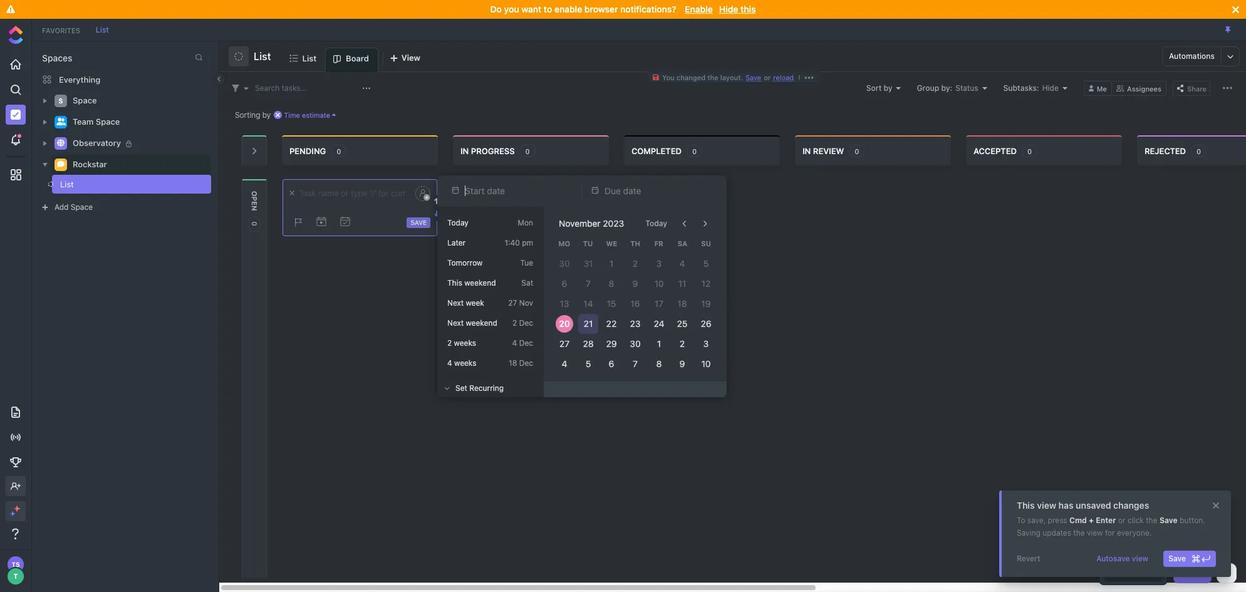 Task type: describe. For each thing, give the bounding box(es) containing it.
0 for completed
[[692, 147, 697, 155]]

list right "favorites"
[[96, 25, 109, 34]]

you
[[662, 73, 675, 81]]

23
[[630, 318, 641, 329]]

0 vertical spatial 1
[[610, 258, 614, 269]]

next for next weekend
[[447, 318, 464, 328]]

0 horizontal spatial the
[[708, 73, 718, 81]]

layout.
[[720, 73, 743, 81]]

set recurring
[[456, 383, 504, 393]]

1 horizontal spatial view
[[1087, 528, 1103, 538]]

1 horizontal spatial the
[[1074, 528, 1085, 538]]

27 for 27
[[559, 338, 570, 349]]

team space
[[73, 117, 120, 127]]

1:40
[[505, 238, 520, 248]]

2 down th
[[633, 258, 638, 269]]

team
[[73, 117, 94, 127]]

weeks for 2 weeks
[[454, 338, 476, 348]]

save button
[[1164, 551, 1216, 567]]

2 dec
[[513, 318, 533, 328]]

save inside save button
[[1169, 554, 1186, 563]]

tomorrow
[[447, 258, 483, 268]]

today inside button
[[646, 219, 667, 228]]

completed
[[632, 146, 682, 156]]

spaces link
[[32, 53, 72, 63]]

rockstar
[[73, 159, 107, 169]]

24
[[654, 318, 664, 329]]

me button
[[1084, 81, 1112, 96]]

tasks...
[[282, 83, 307, 92]]

review
[[813, 146, 844, 156]]

or reload
[[764, 73, 794, 81]]

do you want to enable browser notifications? enable hide this
[[490, 4, 756, 14]]

0 vertical spatial 7
[[586, 278, 591, 289]]

27 for 27 nov
[[508, 298, 517, 308]]

31
[[583, 258, 593, 269]]

do
[[490, 4, 502, 14]]

space for add space
[[71, 202, 93, 212]]

mon
[[518, 218, 533, 227]]

recurring
[[469, 383, 504, 393]]

dec for 2 dec
[[519, 318, 533, 328]]

16
[[631, 298, 640, 309]]

mo
[[559, 239, 570, 247]]

Task na﻿me or type '/' for commands field
[[289, 188, 409, 199]]

sa
[[678, 239, 687, 247]]

click
[[1128, 516, 1144, 525]]

hide
[[719, 4, 738, 14]]

1 vertical spatial 30
[[630, 338, 641, 349]]

2 up 4 weeks
[[447, 338, 452, 348]]

fr
[[655, 239, 663, 247]]

tu
[[583, 239, 593, 247]]

board
[[346, 53, 369, 63]]

in for in progress
[[461, 146, 469, 156]]

this view has unsaved changes to save, press cmd + enter or click the save button. saving updates the view for everyone.
[[1017, 500, 1205, 538]]

space for team space
[[96, 117, 120, 127]]

later
[[447, 238, 466, 248]]

dec for 18 dec
[[519, 358, 533, 368]]

2023
[[603, 218, 624, 229]]

save inside this view has unsaved changes to save, press cmd + enter or click the save button. saving updates the view for everyone.
[[1160, 516, 1178, 525]]

4 up '18 dec'
[[512, 338, 517, 348]]

autosave view
[[1097, 554, 1149, 563]]

unsaved
[[1076, 500, 1111, 511]]

automations
[[1169, 51, 1215, 61]]

rejected
[[1145, 146, 1186, 156]]

this for view
[[1017, 500, 1035, 511]]

next weekend
[[447, 318, 497, 328]]

su
[[701, 239, 711, 247]]

1 horizontal spatial 6
[[609, 358, 614, 369]]

add
[[55, 202, 69, 212]]

Start date text field
[[465, 185, 569, 196]]

want
[[521, 4, 542, 14]]

tue
[[520, 258, 533, 268]]

e
[[251, 201, 259, 206]]

you changed the layout.
[[662, 73, 743, 81]]

13
[[560, 298, 569, 309]]

next week
[[447, 298, 484, 308]]

reload
[[773, 73, 794, 81]]

4 dec
[[512, 338, 533, 348]]

in review
[[803, 146, 844, 156]]

0 horizontal spatial 3
[[656, 258, 662, 269]]

by
[[262, 110, 271, 119]]

everything link
[[32, 70, 219, 90]]

changed
[[677, 73, 706, 81]]

1:40 pm
[[505, 238, 533, 248]]

space inside 'link'
[[73, 95, 97, 105]]

space link
[[73, 91, 203, 111]]

21
[[584, 318, 593, 329]]

list inside the list button
[[254, 51, 271, 62]]

view for autosave
[[1132, 554, 1149, 563]]

add space
[[55, 202, 93, 212]]

in for in review
[[803, 146, 811, 156]]

enter
[[1096, 516, 1116, 525]]

4 down 2 weeks
[[447, 358, 452, 368]]

list down comment image
[[60, 179, 74, 189]]

rockstar link
[[73, 155, 203, 175]]

Due date text field
[[605, 185, 709, 196]]

enable
[[555, 4, 582, 14]]

2 weeks
[[447, 338, 476, 348]]

assignees button
[[1112, 81, 1167, 96]]

18 dec
[[509, 358, 533, 368]]

29
[[606, 338, 617, 349]]

estimate
[[302, 111, 330, 119]]

november
[[559, 218, 601, 229]]



Task type: vqa. For each thing, say whether or not it's contained in the screenshot.


Task type: locate. For each thing, give the bounding box(es) containing it.
2 vertical spatial space
[[71, 202, 93, 212]]

browser
[[585, 4, 618, 14]]

user group image
[[56, 118, 65, 126]]

0 vertical spatial 3
[[656, 258, 662, 269]]

2 vertical spatial dec
[[519, 358, 533, 368]]

5
[[704, 258, 709, 269], [585, 358, 591, 369]]

share
[[1187, 84, 1207, 92]]

0 for rejected
[[1197, 147, 1201, 155]]

+
[[1089, 516, 1094, 525]]

28
[[583, 338, 593, 349]]

time estimate
[[284, 111, 330, 119]]

0 vertical spatial or
[[764, 73, 771, 81]]

30 down mo
[[559, 258, 570, 269]]

set
[[456, 383, 467, 393]]

1 horizontal spatial 3
[[704, 338, 709, 349]]

favorites
[[42, 26, 80, 34]]

weekend for this weekend
[[464, 278, 496, 288]]

view inside button
[[1132, 554, 1149, 563]]

1 horizontal spatial or
[[1118, 516, 1126, 525]]

1 vertical spatial 10
[[702, 358, 711, 369]]

17
[[655, 298, 663, 309]]

dec down 4 dec
[[519, 358, 533, 368]]

pending
[[289, 146, 326, 156]]

Search tasks... text field
[[255, 79, 359, 97]]

save,
[[1028, 516, 1046, 525]]

0 vertical spatial 10
[[654, 278, 664, 289]]

0 vertical spatial space
[[73, 95, 97, 105]]

18 for 18
[[678, 298, 687, 309]]

2 vertical spatial the
[[1074, 528, 1085, 538]]

1 vertical spatial 8
[[656, 358, 662, 369]]

task
[[1190, 568, 1207, 578]]

1 horizontal spatial 8
[[656, 358, 662, 369]]

0 right pending
[[337, 147, 341, 155]]

this for weekend
[[447, 278, 462, 288]]

sorting
[[235, 110, 260, 119]]

today up fr
[[646, 219, 667, 228]]

0 vertical spatial view
[[1037, 500, 1056, 511]]

weekend up 'week'
[[464, 278, 496, 288]]

0 vertical spatial 8
[[609, 278, 614, 289]]

2 down 25
[[680, 338, 685, 349]]

autosave
[[1097, 554, 1130, 563]]

0 horizontal spatial or
[[764, 73, 771, 81]]

0 vertical spatial 6
[[562, 278, 567, 289]]

1 vertical spatial list link
[[302, 48, 321, 71]]

search
[[255, 83, 280, 92]]

4 down 20 at the left
[[562, 358, 567, 369]]

1 vertical spatial 1
[[657, 338, 661, 349]]

weeks
[[454, 338, 476, 348], [454, 358, 476, 368]]

0 horizontal spatial 7
[[586, 278, 591, 289]]

1 vertical spatial view
[[1087, 528, 1103, 538]]

0 for accepted
[[1027, 147, 1032, 155]]

team space link
[[73, 112, 203, 132]]

7 down 23
[[633, 358, 638, 369]]

0 horizontal spatial 1
[[610, 258, 614, 269]]

today button
[[638, 214, 675, 234]]

list link
[[89, 25, 115, 34], [302, 48, 321, 71], [48, 175, 190, 194]]

share button
[[1173, 81, 1211, 96]]

weeks up 4 weeks
[[454, 338, 476, 348]]

27 nov
[[508, 298, 533, 308]]

space right the add
[[71, 202, 93, 212]]

1 vertical spatial weekend
[[466, 318, 497, 328]]

0 vertical spatial 18
[[678, 298, 687, 309]]

sorting by
[[235, 110, 271, 119]]

p
[[251, 197, 259, 201]]

0 down n
[[251, 221, 259, 226]]

weekend down 'week'
[[466, 318, 497, 328]]

this up to
[[1017, 500, 1035, 511]]

9 up 16
[[633, 278, 638, 289]]

automations button
[[1163, 47, 1221, 66]]

globe image
[[57, 139, 65, 147]]

weeks for 4 weeks
[[454, 358, 476, 368]]

comment image
[[57, 161, 65, 168]]

15
[[607, 298, 616, 309]]

10
[[654, 278, 664, 289], [702, 358, 711, 369]]

8 down 24 at right
[[656, 358, 662, 369]]

everyone.
[[1117, 528, 1152, 538]]

0 for pending
[[337, 147, 341, 155]]

1 horizontal spatial 7
[[633, 358, 638, 369]]

sat
[[522, 278, 533, 288]]

1 horizontal spatial 9
[[680, 358, 685, 369]]

updates
[[1043, 528, 1071, 538]]

this
[[741, 4, 756, 14]]

weekend for next weekend
[[466, 318, 497, 328]]

or
[[764, 73, 771, 81], [1118, 516, 1126, 525]]

5 up "12"
[[704, 258, 709, 269]]

1 vertical spatial the
[[1146, 516, 1158, 525]]

2 dec from the top
[[519, 338, 533, 348]]

1 horizontal spatial 30
[[630, 338, 641, 349]]

weeks down 2 weeks
[[454, 358, 476, 368]]

0 horizontal spatial 30
[[559, 258, 570, 269]]

view down +
[[1087, 528, 1103, 538]]

27 down 20 at the left
[[559, 338, 570, 349]]

0 right "rejected"
[[1197, 147, 1201, 155]]

the right click
[[1146, 516, 1158, 525]]

1 horizontal spatial in
[[803, 146, 811, 156]]

dec down the 2 dec
[[519, 338, 533, 348]]

space up observatory
[[96, 117, 120, 127]]

30 down 23
[[630, 338, 641, 349]]

everything
[[59, 74, 100, 84]]

3 down fr
[[656, 258, 662, 269]]

27 left nov
[[508, 298, 517, 308]]

list
[[96, 25, 109, 34], [254, 51, 271, 62], [302, 53, 316, 63], [60, 179, 74, 189]]

0 vertical spatial weeks
[[454, 338, 476, 348]]

2 down the 27 nov
[[513, 318, 517, 328]]

6 down the 29
[[609, 358, 614, 369]]

1 horizontal spatial 27
[[559, 338, 570, 349]]

1 vertical spatial or
[[1118, 516, 1126, 525]]

0 vertical spatial this
[[447, 278, 462, 288]]

7
[[586, 278, 591, 289], [633, 358, 638, 369]]

today
[[447, 218, 469, 227], [646, 219, 667, 228]]

4
[[680, 258, 685, 269], [512, 338, 517, 348], [447, 358, 452, 368], [562, 358, 567, 369]]

list button
[[249, 43, 271, 70]]

0 horizontal spatial 6
[[562, 278, 567, 289]]

2 vertical spatial list link
[[48, 175, 190, 194]]

8
[[609, 278, 614, 289], [656, 358, 662, 369]]

2 horizontal spatial the
[[1146, 516, 1158, 525]]

14
[[583, 298, 593, 309]]

26
[[701, 318, 712, 329]]

observatory link
[[73, 133, 203, 154]]

you
[[504, 4, 519, 14]]

or left click
[[1118, 516, 1126, 525]]

4 up 11
[[680, 258, 685, 269]]

0 vertical spatial 27
[[508, 298, 517, 308]]

0 horizontal spatial this
[[447, 278, 462, 288]]

view down the everyone.
[[1132, 554, 1149, 563]]

0 vertical spatial 9
[[633, 278, 638, 289]]

1 vertical spatial save
[[1160, 516, 1178, 525]]

save
[[411, 219, 427, 226], [1160, 516, 1178, 525], [1169, 554, 1186, 563]]

0 horizontal spatial 27
[[508, 298, 517, 308]]

or inside this view has unsaved changes to save, press cmd + enter or click the save button. saving updates the view for everyone.
[[1118, 516, 1126, 525]]

0 vertical spatial list link
[[89, 25, 115, 34]]

1 vertical spatial 3
[[704, 338, 709, 349]]

progress
[[471, 146, 515, 156]]

3 dec from the top
[[519, 358, 533, 368]]

0 horizontal spatial 5
[[585, 358, 591, 369]]

10 up 17
[[654, 278, 664, 289]]

11
[[679, 278, 687, 289]]

0 horizontal spatial 10
[[654, 278, 664, 289]]

autosave view button
[[1092, 551, 1154, 567]]

6 up 13
[[562, 278, 567, 289]]

1 down 24 at right
[[657, 338, 661, 349]]

0 horizontal spatial in
[[461, 146, 469, 156]]

0 vertical spatial the
[[708, 73, 718, 81]]

1 vertical spatial 5
[[585, 358, 591, 369]]

1 vertical spatial 7
[[633, 358, 638, 369]]

2
[[633, 258, 638, 269], [513, 318, 517, 328], [447, 338, 452, 348], [680, 338, 685, 349]]

0 horizontal spatial 18
[[509, 358, 517, 368]]

spaces
[[42, 53, 72, 63]]

18 down 4 dec
[[509, 358, 517, 368]]

2 horizontal spatial view
[[1132, 554, 1149, 563]]

0 horizontal spatial today
[[447, 218, 469, 227]]

the down cmd
[[1074, 528, 1085, 538]]

press
[[1048, 516, 1067, 525]]

to
[[1017, 516, 1025, 525]]

has
[[1059, 500, 1074, 511]]

1 next from the top
[[447, 298, 464, 308]]

weekend
[[464, 278, 496, 288], [466, 318, 497, 328]]

1 down we at top left
[[610, 258, 614, 269]]

0 horizontal spatial 9
[[633, 278, 638, 289]]

18 for 18 dec
[[509, 358, 517, 368]]

0 right completed
[[692, 147, 697, 155]]

pm
[[522, 238, 533, 248]]

0 vertical spatial save
[[411, 219, 427, 226]]

list up search tasks... text field
[[302, 53, 316, 63]]

search tasks...
[[255, 83, 307, 92]]

in progress
[[461, 146, 515, 156]]

1 dec from the top
[[519, 318, 533, 328]]

5 down 28
[[585, 358, 591, 369]]

0 vertical spatial dec
[[519, 318, 533, 328]]

1 vertical spatial 9
[[680, 358, 685, 369]]

revert button
[[1012, 551, 1046, 567]]

1 horizontal spatial today
[[646, 219, 667, 228]]

this weekend
[[447, 278, 496, 288]]

o p e n
[[251, 191, 259, 211]]

2 next from the top
[[447, 318, 464, 328]]

dec down nov
[[519, 318, 533, 328]]

1 in from the left
[[461, 146, 469, 156]]

19
[[702, 298, 711, 309]]

0 for o p e n
[[251, 221, 259, 226]]

1 vertical spatial next
[[447, 318, 464, 328]]

view up save,
[[1037, 500, 1056, 511]]

board link
[[346, 48, 374, 71]]

0 horizontal spatial view
[[1037, 500, 1056, 511]]

2 in from the left
[[803, 146, 811, 156]]

1 horizontal spatial 5
[[704, 258, 709, 269]]

the left layout.
[[708, 73, 718, 81]]

next for next week
[[447, 298, 464, 308]]

1 horizontal spatial 18
[[678, 298, 687, 309]]

in left progress
[[461, 146, 469, 156]]

4 weeks
[[447, 358, 476, 368]]

next left 'week'
[[447, 298, 464, 308]]

this
[[447, 278, 462, 288], [1017, 500, 1035, 511]]

n
[[251, 206, 259, 211]]

this inside this view has unsaved changes to save, press cmd + enter or click the save button. saving updates the view for everyone.
[[1017, 500, 1035, 511]]

space up team at the left of the page
[[73, 95, 97, 105]]

8 up 15
[[609, 278, 614, 289]]

1 horizontal spatial 10
[[702, 358, 711, 369]]

in left 'review'
[[803, 146, 811, 156]]

list link up search tasks... text field
[[302, 48, 321, 71]]

0 right progress
[[525, 147, 530, 155]]

18 down 11
[[678, 298, 687, 309]]

6
[[562, 278, 567, 289], [609, 358, 614, 369]]

0 right 'review'
[[855, 147, 859, 155]]

1 vertical spatial 27
[[559, 338, 570, 349]]

0 for in progress
[[525, 147, 530, 155]]

2 vertical spatial save
[[1169, 554, 1186, 563]]

0 vertical spatial weekend
[[464, 278, 496, 288]]

list link right "favorites"
[[89, 25, 115, 34]]

0 right accepted at the top
[[1027, 147, 1032, 155]]

1 horizontal spatial this
[[1017, 500, 1035, 511]]

1 vertical spatial dec
[[519, 338, 533, 348]]

0 vertical spatial next
[[447, 298, 464, 308]]

week
[[466, 298, 484, 308]]

dec for 4 dec
[[519, 338, 533, 348]]

today up later
[[447, 218, 469, 227]]

9 down 25
[[680, 358, 685, 369]]

list link down rockstar
[[48, 175, 190, 194]]

this down tomorrow
[[447, 278, 462, 288]]

view for this
[[1037, 500, 1056, 511]]

0 vertical spatial 5
[[704, 258, 709, 269]]

0 horizontal spatial 8
[[609, 278, 614, 289]]

1 horizontal spatial 1
[[657, 338, 661, 349]]

7 up 14
[[586, 278, 591, 289]]

3 down 26
[[704, 338, 709, 349]]

1 vertical spatial space
[[96, 117, 120, 127]]

to
[[544, 4, 552, 14]]

1 vertical spatial this
[[1017, 500, 1035, 511]]

nov
[[519, 298, 533, 308]]

0 for in review
[[855, 147, 859, 155]]

o
[[251, 191, 259, 197]]

list up search
[[254, 51, 271, 62]]

1 vertical spatial 18
[[509, 358, 517, 368]]

changes
[[1114, 500, 1149, 511]]

0 vertical spatial 30
[[559, 258, 570, 269]]

2 vertical spatial view
[[1132, 554, 1149, 563]]

or left reload
[[764, 73, 771, 81]]

for
[[1105, 528, 1115, 538]]

30
[[559, 258, 570, 269], [630, 338, 641, 349]]

1 vertical spatial weeks
[[454, 358, 476, 368]]

next up 2 weeks
[[447, 318, 464, 328]]

1 vertical spatial 6
[[609, 358, 614, 369]]

in
[[461, 146, 469, 156], [803, 146, 811, 156]]

10 down 26
[[702, 358, 711, 369]]



